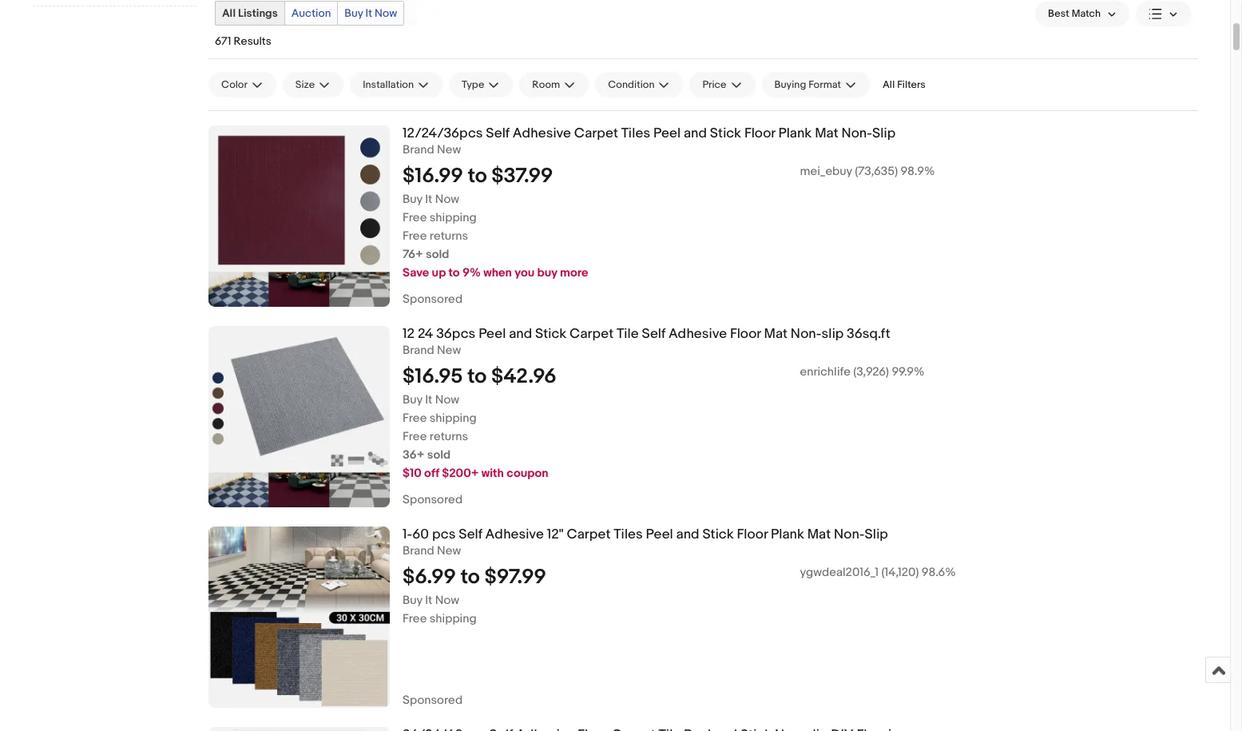 Task type: describe. For each thing, give the bounding box(es) containing it.
slip
[[822, 326, 844, 342]]

$97.99
[[484, 565, 546, 589]]

non- inside 1-60 pcs self adhesive 12" carpet tiles peel and stick floor plank mat non-slip brand new
[[834, 527, 865, 543]]

carpet for $42.96
[[570, 326, 614, 342]]

buy
[[537, 265, 557, 280]]

12/24/36pcs
[[403, 125, 483, 141]]

stick inside 1-60 pcs self adhesive 12" carpet tiles peel and stick floor plank mat non-slip brand new
[[703, 527, 734, 543]]

12 24 36pcs peel and stick carpet tile self adhesive floor mat non-slip 36sq.ft image
[[209, 326, 390, 507]]

price button
[[690, 72, 755, 97]]

best
[[1048, 7, 1070, 20]]

ygwdeal2016_1
[[800, 565, 879, 580]]

free for $16.99
[[403, 210, 427, 225]]

$37.99
[[492, 164, 553, 188]]

slip inside 12/24/36pcs self adhesive carpet tiles peel and stick floor plank mat non-slip brand new
[[872, 125, 896, 141]]

buy right auction
[[345, 6, 363, 20]]

buying
[[775, 78, 806, 91]]

installation button
[[350, 72, 443, 97]]

1-
[[403, 527, 413, 543]]

size button
[[283, 72, 344, 97]]

best match button
[[1036, 1, 1130, 26]]

60
[[413, 527, 429, 543]]

adhesive inside 1-60 pcs self adhesive 12" carpet tiles peel and stick floor plank mat non-slip brand new
[[485, 527, 544, 543]]

sponsored for $16.95
[[403, 492, 463, 507]]

12/24/36pcs self adhesive carpet tiles peel and stick floor plank mat non-slip brand new
[[403, 125, 896, 157]]

stick inside "12 24 36pcs peel and stick carpet tile self adhesive floor mat non-slip 36sq.ft brand new"
[[535, 326, 567, 342]]

$16.95 to $42.96 buy it now free shipping free returns 36+ sold $10 off $200+ with coupon
[[403, 364, 557, 481]]

color
[[221, 78, 248, 91]]

1-60 pcs self adhesive 12" carpet tiles peel and stick floor plank mat non-slip image
[[209, 527, 390, 708]]

non- inside "12 24 36pcs peel and stick carpet tile self adhesive floor mat non-slip 36sq.ft brand new"
[[791, 326, 822, 342]]

size
[[296, 78, 315, 91]]

buying format button
[[762, 72, 870, 97]]

color button
[[209, 72, 276, 97]]

listings
[[238, 6, 278, 20]]

you
[[515, 265, 535, 280]]

24
[[418, 326, 433, 342]]

floor inside 1-60 pcs self adhesive 12" carpet tiles peel and stick floor plank mat non-slip brand new
[[737, 527, 768, 543]]

671
[[215, 34, 231, 48]]

all for all listings
[[222, 6, 236, 20]]

99.9%
[[892, 364, 925, 379]]

plank inside 1-60 pcs self adhesive 12" carpet tiles peel and stick floor plank mat non-slip brand new
[[771, 527, 804, 543]]

sponsored for $16.99
[[403, 292, 463, 307]]

98.6%
[[922, 565, 956, 580]]

new inside 1-60 pcs self adhesive 12" carpet tiles peel and stick floor plank mat non-slip brand new
[[437, 543, 461, 558]]

(73,635)
[[855, 164, 898, 179]]

installation
[[363, 78, 414, 91]]

returns for $16.95
[[430, 429, 468, 444]]

all listings
[[222, 6, 278, 20]]

room button
[[520, 72, 589, 97]]

$10
[[403, 466, 422, 481]]

more
[[560, 265, 588, 280]]

type
[[462, 78, 484, 91]]

adhesive inside "12 24 36pcs peel and stick carpet tile self adhesive floor mat non-slip 36sq.ft brand new"
[[669, 326, 727, 342]]

1-60 pcs self adhesive 12" carpet tiles peel and stick floor plank mat non-slip link
[[403, 527, 1198, 543]]

floor inside "12 24 36pcs peel and stick carpet tile self adhesive floor mat non-slip 36sq.ft brand new"
[[730, 326, 761, 342]]

12"
[[547, 527, 564, 543]]

(3,926)
[[853, 364, 889, 379]]

returns for $16.99
[[430, 228, 468, 244]]

mat inside 12/24/36pcs self adhesive carpet tiles peel and stick floor plank mat non-slip brand new
[[815, 125, 839, 141]]

with
[[482, 466, 504, 481]]

12 24 36pcs peel and stick carpet tile self adhesive floor mat non-slip 36sq.ft link
[[403, 326, 1198, 343]]

98.9%
[[901, 164, 935, 179]]

tiles inside 1-60 pcs self adhesive 12" carpet tiles peel and stick floor plank mat non-slip brand new
[[614, 527, 643, 543]]

shipping for $16.99
[[430, 210, 477, 225]]

671 results
[[215, 34, 271, 48]]

all for all filters
[[883, 78, 895, 91]]

$200+
[[442, 466, 479, 481]]

it for $16.95
[[425, 392, 433, 407]]

price
[[703, 78, 727, 91]]

buy it now
[[345, 6, 397, 20]]

free for $16.95
[[403, 411, 427, 426]]

brand inside 1-60 pcs self adhesive 12" carpet tiles peel and stick floor plank mat non-slip brand new
[[403, 543, 434, 558]]

coupon
[[507, 466, 549, 481]]

type button
[[449, 72, 513, 97]]

when
[[484, 265, 512, 280]]

mei_ebuy
[[800, 164, 852, 179]]

shipping inside $6.99 to $97.99 buy it now free shipping
[[430, 611, 477, 626]]

all filters button
[[877, 72, 932, 97]]

$6.99 to $97.99 buy it now free shipping
[[403, 565, 546, 626]]

self inside "12 24 36pcs peel and stick carpet tile self adhesive floor mat non-slip 36sq.ft brand new"
[[642, 326, 666, 342]]

match
[[1072, 7, 1101, 20]]

self inside 1-60 pcs self adhesive 12" carpet tiles peel and stick floor plank mat non-slip brand new
[[459, 527, 482, 543]]

76+
[[403, 247, 423, 262]]

and inside 12/24/36pcs self adhesive carpet tiles peel and stick floor plank mat non-slip brand new
[[684, 125, 707, 141]]

now for $16.95
[[435, 392, 460, 407]]

sold for $16.99
[[426, 247, 449, 262]]

slip inside 1-60 pcs self adhesive 12" carpet tiles peel and stick floor plank mat non-slip brand new
[[865, 527, 888, 543]]

$6.99
[[403, 565, 456, 589]]

adhesive inside 12/24/36pcs self adhesive carpet tiles peel and stick floor plank mat non-slip brand new
[[513, 125, 571, 141]]

mat inside "12 24 36pcs peel and stick carpet tile self adhesive floor mat non-slip 36sq.ft brand new"
[[764, 326, 788, 342]]

to for $16.99
[[468, 164, 487, 188]]

carpet inside 12/24/36pcs self adhesive carpet tiles peel and stick floor plank mat non-slip brand new
[[574, 125, 618, 141]]

tiles inside 12/24/36pcs self adhesive carpet tiles peel and stick floor plank mat non-slip brand new
[[621, 125, 650, 141]]

12 24 36pcs peel and stick carpet tile self adhesive floor mat non-slip 36sq.ft brand new
[[403, 326, 891, 358]]

carpet for $97.99
[[567, 527, 611, 543]]

mat inside 1-60 pcs self adhesive 12" carpet tiles peel and stick floor plank mat non-slip brand new
[[808, 527, 831, 543]]

auction
[[291, 6, 331, 20]]

it for $6.99
[[425, 593, 433, 608]]

12
[[403, 326, 415, 342]]

to right up
[[449, 265, 460, 280]]

filters
[[897, 78, 926, 91]]

now for $16.99
[[435, 192, 460, 207]]



Task type: vqa. For each thing, say whether or not it's contained in the screenshot.
5 out of 5 stars image for $24.99
no



Task type: locate. For each thing, give the bounding box(es) containing it.
it down $16.99
[[425, 192, 433, 207]]

buy inside '$16.95 to $42.96 buy it now free shipping free returns 36+ sold $10 off $200+ with coupon'
[[403, 392, 423, 407]]

all listings link
[[216, 2, 284, 25]]

self
[[486, 125, 510, 141], [642, 326, 666, 342], [459, 527, 482, 543]]

1 returns from the top
[[430, 228, 468, 244]]

it
[[366, 6, 372, 20], [425, 192, 433, 207], [425, 392, 433, 407], [425, 593, 433, 608]]

0 vertical spatial sold
[[426, 247, 449, 262]]

free
[[403, 210, 427, 225], [403, 228, 427, 244], [403, 411, 427, 426], [403, 429, 427, 444], [403, 611, 427, 626]]

0 vertical spatial returns
[[430, 228, 468, 244]]

buy for $6.99
[[403, 593, 423, 608]]

to inside $6.99 to $97.99 buy it now free shipping
[[461, 565, 480, 589]]

condition
[[608, 78, 655, 91]]

0 vertical spatial slip
[[872, 125, 896, 141]]

2 vertical spatial adhesive
[[485, 527, 544, 543]]

3 shipping from the top
[[430, 611, 477, 626]]

4 free from the top
[[403, 429, 427, 444]]

peel
[[654, 125, 681, 141], [479, 326, 506, 342], [646, 527, 673, 543]]

ygwdeal2016_1 (14,120) 98.6%
[[800, 565, 956, 580]]

all up 671
[[222, 6, 236, 20]]

and inside "12 24 36pcs peel and stick carpet tile self adhesive floor mat non-slip 36sq.ft brand new"
[[509, 326, 532, 342]]

brand down the 12/24/36pcs
[[403, 142, 434, 157]]

all inside button
[[883, 78, 895, 91]]

now down $16.95
[[435, 392, 460, 407]]

non- up "enrichlife"
[[791, 326, 822, 342]]

buy inside $6.99 to $97.99 buy it now free shipping
[[403, 593, 423, 608]]

plank inside 12/24/36pcs self adhesive carpet tiles peel and stick floor plank mat non-slip brand new
[[779, 125, 812, 141]]

new down pcs
[[437, 543, 461, 558]]

it inside '$16.95 to $42.96 buy it now free shipping free returns 36+ sold $10 off $200+ with coupon'
[[425, 392, 433, 407]]

1 vertical spatial self
[[642, 326, 666, 342]]

it for $16.99
[[425, 192, 433, 207]]

now
[[375, 6, 397, 20], [435, 192, 460, 207], [435, 392, 460, 407], [435, 593, 460, 608]]

off
[[424, 466, 439, 481]]

brand down 60 at the bottom left of the page
[[403, 543, 434, 558]]

1 vertical spatial tiles
[[614, 527, 643, 543]]

shipping down $16.99
[[430, 210, 477, 225]]

floor inside 12/24/36pcs self adhesive carpet tiles peel and stick floor plank mat non-slip brand new
[[745, 125, 776, 141]]

36sq.ft
[[847, 326, 891, 342]]

0 vertical spatial tiles
[[621, 125, 650, 141]]

returns inside '$16.95 to $42.96 buy it now free shipping free returns 36+ sold $10 off $200+ with coupon'
[[430, 429, 468, 444]]

2 vertical spatial floor
[[737, 527, 768, 543]]

returns
[[430, 228, 468, 244], [430, 429, 468, 444]]

2 vertical spatial sponsored
[[403, 693, 463, 708]]

returns up $200+ on the bottom of the page
[[430, 429, 468, 444]]

new inside "12 24 36pcs peel and stick carpet tile self adhesive floor mat non-slip 36sq.ft brand new"
[[437, 343, 461, 358]]

2 vertical spatial mat
[[808, 527, 831, 543]]

all filters
[[883, 78, 926, 91]]

1 new from the top
[[437, 142, 461, 157]]

now down $6.99
[[435, 593, 460, 608]]

carpet inside "12 24 36pcs peel and stick carpet tile self adhesive floor mat non-slip 36sq.ft brand new"
[[570, 326, 614, 342]]

buy down $6.99
[[403, 593, 423, 608]]

save
[[403, 265, 429, 280]]

shipping inside $16.99 to $37.99 buy it now free shipping free returns 76+ sold save up to 9% when you buy more
[[430, 210, 477, 225]]

now for $6.99
[[435, 593, 460, 608]]

sold for $16.95
[[427, 447, 451, 462]]

shipping down $16.95
[[430, 411, 477, 426]]

1 vertical spatial plank
[[771, 527, 804, 543]]

1 vertical spatial non-
[[791, 326, 822, 342]]

peel inside 1-60 pcs self adhesive 12" carpet tiles peel and stick floor plank mat non-slip brand new
[[646, 527, 673, 543]]

2 new from the top
[[437, 343, 461, 358]]

adhesive left 12"
[[485, 527, 544, 543]]

buy down $16.99
[[403, 192, 423, 207]]

1 vertical spatial sponsored
[[403, 492, 463, 507]]

0 vertical spatial floor
[[745, 125, 776, 141]]

pcs
[[432, 527, 456, 543]]

1 vertical spatial stick
[[535, 326, 567, 342]]

3 brand from the top
[[403, 543, 434, 558]]

36+
[[403, 447, 425, 462]]

2 vertical spatial new
[[437, 543, 461, 558]]

1 vertical spatial returns
[[430, 429, 468, 444]]

0 vertical spatial plank
[[779, 125, 812, 141]]

0 vertical spatial all
[[222, 6, 236, 20]]

tiles right 12"
[[614, 527, 643, 543]]

brand down 24
[[403, 343, 434, 358]]

0 vertical spatial self
[[486, 125, 510, 141]]

2 vertical spatial non-
[[834, 527, 865, 543]]

carpet left tile at top
[[570, 326, 614, 342]]

enrichlife (3,926) 99.9%
[[800, 364, 925, 379]]

tile
[[617, 326, 639, 342]]

1 vertical spatial floor
[[730, 326, 761, 342]]

sold up up
[[426, 247, 449, 262]]

sold inside '$16.95 to $42.96 buy it now free shipping free returns 36+ sold $10 off $200+ with coupon'
[[427, 447, 451, 462]]

adhesive
[[513, 125, 571, 141], [669, 326, 727, 342], [485, 527, 544, 543]]

buy
[[345, 6, 363, 20], [403, 192, 423, 207], [403, 392, 423, 407], [403, 593, 423, 608]]

0 horizontal spatial self
[[459, 527, 482, 543]]

free inside $6.99 to $97.99 buy it now free shipping
[[403, 611, 427, 626]]

shipping inside '$16.95 to $42.96 buy it now free shipping free returns 36+ sold $10 off $200+ with coupon'
[[430, 411, 477, 426]]

2 returns from the top
[[430, 429, 468, 444]]

mat up ygwdeal2016_1
[[808, 527, 831, 543]]

shipping down $6.99
[[430, 611, 477, 626]]

0 vertical spatial and
[[684, 125, 707, 141]]

self right tile at top
[[642, 326, 666, 342]]

2 vertical spatial brand
[[403, 543, 434, 558]]

$16.99
[[403, 164, 463, 188]]

0 vertical spatial brand
[[403, 142, 434, 157]]

buy down $16.95
[[403, 392, 423, 407]]

and
[[684, 125, 707, 141], [509, 326, 532, 342], [676, 527, 700, 543]]

1 vertical spatial adhesive
[[669, 326, 727, 342]]

1-60 pcs self adhesive 12" carpet tiles peel and stick floor plank mat non-slip brand new
[[403, 527, 888, 558]]

1 sponsored from the top
[[403, 292, 463, 307]]

1 vertical spatial sold
[[427, 447, 451, 462]]

$16.99 to $37.99 buy it now free shipping free returns 76+ sold save up to 9% when you buy more
[[403, 164, 588, 280]]

all left filters
[[883, 78, 895, 91]]

0 vertical spatial carpet
[[574, 125, 618, 141]]

all
[[222, 6, 236, 20], [883, 78, 895, 91]]

plank up ygwdeal2016_1
[[771, 527, 804, 543]]

9%
[[463, 265, 481, 280]]

condition button
[[595, 72, 684, 97]]

0 vertical spatial non-
[[842, 125, 872, 141]]

2 shipping from the top
[[430, 411, 477, 426]]

2 vertical spatial self
[[459, 527, 482, 543]]

self inside 12/24/36pcs self adhesive carpet tiles peel and stick floor plank mat non-slip brand new
[[486, 125, 510, 141]]

$16.95
[[403, 364, 463, 389]]

1 brand from the top
[[403, 142, 434, 157]]

format
[[809, 78, 841, 91]]

it right auction
[[366, 6, 372, 20]]

self up $37.99
[[486, 125, 510, 141]]

1 shipping from the top
[[430, 210, 477, 225]]

1 vertical spatial and
[[509, 326, 532, 342]]

carpet down condition
[[574, 125, 618, 141]]

to right $6.99
[[461, 565, 480, 589]]

2 vertical spatial peel
[[646, 527, 673, 543]]

auction link
[[285, 2, 337, 25]]

up
[[432, 265, 446, 280]]

0 vertical spatial stick
[[710, 125, 742, 141]]

(14,120)
[[882, 565, 919, 580]]

enrichlife
[[800, 364, 851, 379]]

1 vertical spatial mat
[[764, 326, 788, 342]]

new inside 12/24/36pcs self adhesive carpet tiles peel and stick floor plank mat non-slip brand new
[[437, 142, 461, 157]]

to for $16.95
[[468, 364, 487, 389]]

brand inside 12/24/36pcs self adhesive carpet tiles peel and stick floor plank mat non-slip brand new
[[403, 142, 434, 157]]

1 horizontal spatial self
[[486, 125, 510, 141]]

and inside 1-60 pcs self adhesive 12" carpet tiles peel and stick floor plank mat non-slip brand new
[[676, 527, 700, 543]]

room
[[532, 78, 560, 91]]

stick inside 12/24/36pcs self adhesive carpet tiles peel and stick floor plank mat non-slip brand new
[[710, 125, 742, 141]]

carpet right 12"
[[567, 527, 611, 543]]

12/24/36pcs self adhesive carpet tiles peel and stick floor plank mat non-slip link
[[403, 125, 1198, 142]]

mat
[[815, 125, 839, 141], [764, 326, 788, 342], [808, 527, 831, 543]]

$42.96
[[491, 364, 557, 389]]

to for $6.99
[[461, 565, 480, 589]]

returns inside $16.99 to $37.99 buy it now free shipping free returns 76+ sold save up to 9% when you buy more
[[430, 228, 468, 244]]

new
[[437, 142, 461, 157], [437, 343, 461, 358], [437, 543, 461, 558]]

buying format
[[775, 78, 841, 91]]

1 vertical spatial carpet
[[570, 326, 614, 342]]

free for $6.99
[[403, 611, 427, 626]]

2 vertical spatial stick
[[703, 527, 734, 543]]

slip up 'ygwdeal2016_1 (14,120) 98.6%'
[[865, 527, 888, 543]]

36pcs
[[436, 326, 476, 342]]

results
[[234, 34, 271, 48]]

buy for $16.95
[[403, 392, 423, 407]]

1 vertical spatial new
[[437, 343, 461, 358]]

now inside '$16.95 to $42.96 buy it now free shipping free returns 36+ sold $10 off $200+ with coupon'
[[435, 392, 460, 407]]

3 free from the top
[[403, 411, 427, 426]]

carpet inside 1-60 pcs self adhesive 12" carpet tiles peel and stick floor plank mat non-slip brand new
[[567, 527, 611, 543]]

tiles
[[621, 125, 650, 141], [614, 527, 643, 543]]

adhesive right tile at top
[[669, 326, 727, 342]]

2 horizontal spatial self
[[642, 326, 666, 342]]

2 brand from the top
[[403, 343, 434, 358]]

view: list view image
[[1149, 5, 1178, 22]]

carpet
[[574, 125, 618, 141], [570, 326, 614, 342], [567, 527, 611, 543]]

0 vertical spatial peel
[[654, 125, 681, 141]]

2 vertical spatial shipping
[[430, 611, 477, 626]]

to inside '$16.95 to $42.96 buy it now free shipping free returns 36+ sold $10 off $200+ with coupon'
[[468, 364, 487, 389]]

plank up mei_ebuy
[[779, 125, 812, 141]]

buy inside $16.99 to $37.99 buy it now free shipping free returns 76+ sold save up to 9% when you buy more
[[403, 192, 423, 207]]

brand inside "12 24 36pcs peel and stick carpet tile self adhesive floor mat non-slip 36sq.ft brand new"
[[403, 343, 434, 358]]

stick
[[710, 125, 742, 141], [535, 326, 567, 342], [703, 527, 734, 543]]

0 vertical spatial shipping
[[430, 210, 477, 225]]

to
[[468, 164, 487, 188], [449, 265, 460, 280], [468, 364, 487, 389], [461, 565, 480, 589]]

1 vertical spatial all
[[883, 78, 895, 91]]

slip up (73,635)
[[872, 125, 896, 141]]

mat left slip
[[764, 326, 788, 342]]

non- up mei_ebuy (73,635) 98.9%
[[842, 125, 872, 141]]

now up installation
[[375, 6, 397, 20]]

buy for $16.99
[[403, 192, 423, 207]]

to right $16.99
[[468, 164, 487, 188]]

1 vertical spatial slip
[[865, 527, 888, 543]]

5 free from the top
[[403, 611, 427, 626]]

it down $6.99
[[425, 593, 433, 608]]

0 vertical spatial adhesive
[[513, 125, 571, 141]]

0 vertical spatial sponsored
[[403, 292, 463, 307]]

1 vertical spatial shipping
[[430, 411, 477, 426]]

it down $16.95
[[425, 392, 433, 407]]

non-
[[842, 125, 872, 141], [791, 326, 822, 342], [834, 527, 865, 543]]

shipping for $16.95
[[430, 411, 477, 426]]

new down 36pcs
[[437, 343, 461, 358]]

sponsored
[[403, 292, 463, 307], [403, 492, 463, 507], [403, 693, 463, 708]]

brand
[[403, 142, 434, 157], [403, 343, 434, 358], [403, 543, 434, 558]]

peel inside "12 24 36pcs peel and stick carpet tile self adhesive floor mat non-slip 36sq.ft brand new"
[[479, 326, 506, 342]]

now down $16.99
[[435, 192, 460, 207]]

2 free from the top
[[403, 228, 427, 244]]

returns up up
[[430, 228, 468, 244]]

best match
[[1048, 7, 1101, 20]]

0 vertical spatial new
[[437, 142, 461, 157]]

2 vertical spatial carpet
[[567, 527, 611, 543]]

12/24/36pcs self adhesive carpet tiles peel and stick floor plank mat non-slip image
[[209, 125, 390, 307]]

now inside $16.99 to $37.99 buy it now free shipping free returns 76+ sold save up to 9% when you buy more
[[435, 192, 460, 207]]

it inside $16.99 to $37.99 buy it now free shipping free returns 76+ sold save up to 9% when you buy more
[[425, 192, 433, 207]]

1 vertical spatial peel
[[479, 326, 506, 342]]

sold inside $16.99 to $37.99 buy it now free shipping free returns 76+ sold save up to 9% when you buy more
[[426, 247, 449, 262]]

self right pcs
[[459, 527, 482, 543]]

adhesive up $37.99
[[513, 125, 571, 141]]

0 vertical spatial mat
[[815, 125, 839, 141]]

buy it now link
[[338, 2, 404, 25]]

it inside $6.99 to $97.99 buy it now free shipping
[[425, 593, 433, 608]]

1 vertical spatial brand
[[403, 343, 434, 358]]

3 new from the top
[[437, 543, 461, 558]]

now inside $6.99 to $97.99 buy it now free shipping
[[435, 593, 460, 608]]

0 horizontal spatial all
[[222, 6, 236, 20]]

non- inside 12/24/36pcs self adhesive carpet tiles peel and stick floor plank mat non-slip brand new
[[842, 125, 872, 141]]

1 horizontal spatial all
[[883, 78, 895, 91]]

sold
[[426, 247, 449, 262], [427, 447, 451, 462]]

2 sponsored from the top
[[403, 492, 463, 507]]

mei_ebuy (73,635) 98.9%
[[800, 164, 935, 179]]

non- up ygwdeal2016_1
[[834, 527, 865, 543]]

to right $16.95
[[468, 364, 487, 389]]

sold up 'off'
[[427, 447, 451, 462]]

tiles down condition dropdown button
[[621, 125, 650, 141]]

new down the 12/24/36pcs
[[437, 142, 461, 157]]

3 sponsored from the top
[[403, 693, 463, 708]]

1 free from the top
[[403, 210, 427, 225]]

plank
[[779, 125, 812, 141], [771, 527, 804, 543]]

2 vertical spatial and
[[676, 527, 700, 543]]

peel inside 12/24/36pcs self adhesive carpet tiles peel and stick floor plank mat non-slip brand new
[[654, 125, 681, 141]]

mat up mei_ebuy
[[815, 125, 839, 141]]



